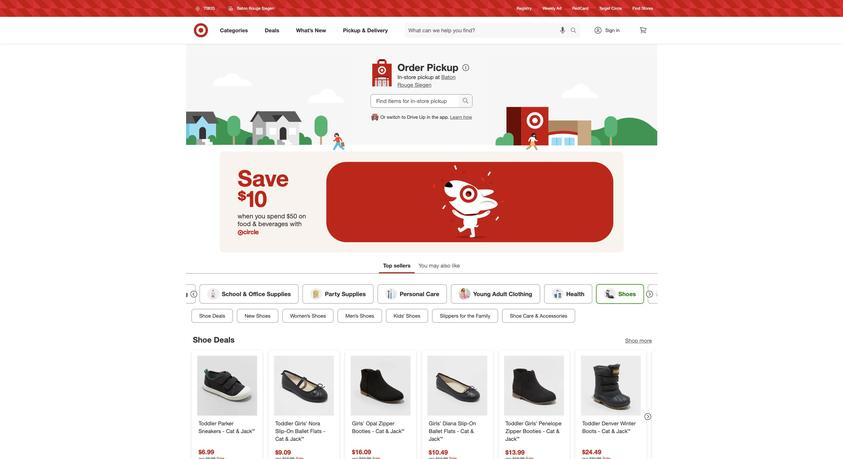 Task type: describe. For each thing, give the bounding box(es) containing it.
sign
[[606, 27, 615, 33]]

booties inside toddler girls' penelope zipper booties - cat & jack™
[[523, 428, 541, 435]]

diana
[[443, 420, 457, 427]]

target circle
[[600, 6, 622, 11]]

you
[[419, 262, 428, 269]]

denver
[[602, 420, 619, 427]]

personal
[[400, 291, 424, 298]]

$24.49
[[583, 448, 602, 456]]

& inside girls' opal zipper booties - cat & jack™
[[386, 428, 389, 435]]

men's shoes
[[346, 313, 374, 319]]

registry
[[517, 6, 532, 11]]

flats inside toddler girls' nora slip-on ballet flats - cat & jack™
[[310, 428, 322, 435]]

rouge inside baton rouge siegen
[[398, 82, 414, 88]]

jack™ inside toddler denver winter boots - cat & jack™
[[617, 428, 631, 435]]

shoe care & accessories
[[510, 313, 568, 319]]

girls' inside toddler girls' nora slip-on ballet flats - cat & jack™
[[295, 420, 307, 427]]

0 vertical spatial the
[[432, 114, 439, 120]]

party supplies button
[[303, 285, 374, 304]]

ad
[[557, 6, 562, 11]]

& inside when you spend $50 on food & beverages with circle
[[253, 220, 257, 228]]

personal care button
[[378, 285, 447, 304]]

kitchen & dining
[[141, 291, 188, 298]]

sneakers
[[199, 428, 221, 435]]

shop more button
[[626, 337, 652, 345]]

1 horizontal spatial new
[[315, 27, 326, 34]]

toddler for $6.99
[[199, 420, 216, 427]]

boots
[[583, 428, 597, 435]]

girls' diana slip-on ballet flats - cat & jack™ link
[[429, 420, 486, 443]]

with
[[290, 220, 302, 228]]

registry link
[[517, 6, 532, 11]]

jack™ inside toddler girls' nora slip-on ballet flats - cat & jack™
[[290, 436, 304, 442]]

toddler denver winter boots - cat & jack™
[[583, 420, 636, 435]]

redcard
[[573, 6, 589, 11]]

shop more
[[626, 337, 652, 344]]

jack™ inside girls' opal zipper booties - cat & jack™
[[391, 428, 404, 435]]

shoe care & accessories button
[[502, 309, 575, 323]]

school & office supplies button
[[200, 285, 299, 304]]

target circle link
[[600, 6, 622, 11]]

top
[[383, 262, 393, 269]]

spend
[[267, 212, 285, 220]]

food
[[238, 220, 251, 228]]

1 vertical spatial in
[[427, 114, 431, 120]]

siegen inside baton rouge siegen
[[415, 82, 432, 88]]

zipper inside girls' opal zipper booties - cat & jack™
[[379, 420, 395, 427]]

switch
[[387, 114, 401, 120]]

nora
[[309, 420, 320, 427]]

women's shoes
[[290, 313, 326, 319]]

store
[[404, 74, 416, 81]]

what's new
[[296, 27, 326, 34]]

school & office supplies
[[222, 291, 291, 298]]

flats inside girls' diana slip-on ballet flats - cat & jack™
[[444, 428, 456, 435]]

1 vertical spatial baton rouge siegen
[[398, 74, 456, 88]]

baton inside baton rouge siegen dropdown button
[[237, 6, 248, 11]]

weekly ad link
[[543, 6, 562, 11]]

pickup
[[418, 74, 434, 81]]

0 vertical spatial deals
[[265, 27, 279, 34]]

shoe deals inside "button"
[[199, 313, 225, 319]]

sellers
[[394, 262, 411, 269]]

girls' inside toddler girls' penelope zipper booties - cat & jack™
[[525, 420, 538, 427]]

health
[[567, 291, 585, 298]]

on
[[299, 212, 306, 220]]

may
[[429, 262, 439, 269]]

search button
[[568, 23, 584, 39]]

winter
[[621, 420, 636, 427]]

order pickup
[[398, 61, 459, 73]]

target
[[600, 6, 611, 11]]

young adult clothing
[[473, 291, 533, 298]]

0 vertical spatial in
[[617, 27, 620, 33]]

you may also like link
[[415, 259, 464, 273]]

find stores
[[633, 6, 654, 11]]

& inside girls' diana slip-on ballet flats - cat & jack™
[[471, 428, 474, 435]]

men's
[[346, 313, 359, 319]]

jack™ inside toddler parker sneakers - cat & jack™
[[241, 428, 255, 435]]

men's shoes button
[[338, 309, 382, 323]]

slip- inside toddler girls' nora slip-on ballet flats - cat & jack™
[[275, 428, 287, 435]]

toddler girls' penelope zipper booties - cat & jack™
[[506, 420, 562, 442]]

slippers for the family
[[440, 313, 491, 319]]

$50
[[287, 212, 297, 220]]

Find items for in-store pickup search field
[[371, 95, 459, 107]]

kitchen & dining button
[[119, 285, 196, 304]]

save
[[238, 165, 289, 192]]

drive
[[407, 114, 418, 120]]

school
[[222, 291, 241, 298]]

when
[[238, 212, 253, 220]]

- inside toddler girls' nora slip-on ballet flats - cat & jack™
[[323, 428, 325, 435]]

cat inside toddler denver winter boots - cat & jack™
[[602, 428, 610, 435]]

parker
[[218, 420, 234, 427]]

$9.09
[[275, 448, 291, 456]]

on inside toddler girls' nora slip-on ballet flats - cat & jack™
[[287, 428, 294, 435]]

What can we help you find? suggestions appear below search field
[[405, 23, 572, 38]]

in-
[[398, 74, 404, 81]]

new shoes
[[245, 313, 271, 319]]

find
[[633, 6, 641, 11]]

zipper inside toddler girls' penelope zipper booties - cat & jack™
[[506, 428, 521, 435]]

accessories
[[540, 313, 568, 319]]

supplies inside button
[[267, 291, 291, 298]]

stores
[[642, 6, 654, 11]]

shop
[[626, 337, 638, 344]]

- inside girls' diana slip-on ballet flats - cat & jack™
[[457, 428, 459, 435]]

categories
[[220, 27, 248, 34]]

the inside slippers for the family button
[[467, 313, 475, 319]]

kids'
[[394, 313, 405, 319]]

beverages
[[258, 220, 288, 228]]

top sellers link
[[379, 259, 415, 273]]

toddler for $13.99
[[506, 420, 524, 427]]

sign in link
[[589, 23, 631, 38]]

& inside toddler parker sneakers - cat & jack™
[[236, 428, 239, 435]]

0 horizontal spatial pickup
[[343, 27, 361, 34]]



Task type: locate. For each thing, give the bounding box(es) containing it.
what's new link
[[291, 23, 335, 38]]

5 - from the left
[[543, 428, 545, 435]]

jack™ inside girls' diana slip-on ballet flats - cat & jack™
[[429, 436, 443, 442]]

0 vertical spatial baton
[[237, 6, 248, 11]]

new right what's
[[315, 27, 326, 34]]

dining
[[170, 291, 188, 298]]

0 horizontal spatial slip-
[[275, 428, 287, 435]]

$6.99
[[199, 448, 214, 456]]

1 horizontal spatial the
[[467, 313, 475, 319]]

2 girls' from the left
[[352, 420, 364, 427]]

slip- inside girls' diana slip-on ballet flats - cat & jack™
[[458, 420, 469, 427]]

70820 button
[[191, 2, 222, 14]]

toddler for $9.09
[[275, 420, 293, 427]]

1 horizontal spatial baton
[[442, 74, 456, 81]]

rouge down in-
[[398, 82, 414, 88]]

girls' left penelope
[[525, 420, 538, 427]]

for
[[460, 313, 466, 319]]

or
[[381, 114, 386, 120]]

circle
[[243, 228, 259, 236]]

girls' inside girls' opal zipper booties - cat & jack™
[[352, 420, 364, 427]]

girls' left "nora"
[[295, 420, 307, 427]]

girls' diana slip-on ballet flats - cat & jack™ image
[[428, 356, 488, 416], [428, 356, 488, 416]]

care inside button
[[426, 291, 439, 298]]

1 vertical spatial rouge
[[398, 82, 414, 88]]

siegen
[[262, 6, 274, 11], [415, 82, 432, 88]]

siegen up deals link
[[262, 6, 274, 11]]

1 horizontal spatial care
[[523, 313, 534, 319]]

in right the sign
[[617, 27, 620, 33]]

shoes inside 'button'
[[256, 313, 271, 319]]

toddler parker sneakers - cat & jack™
[[199, 420, 255, 435]]

at
[[436, 74, 440, 81]]

& inside button
[[243, 291, 247, 298]]

3 toddler from the left
[[506, 420, 524, 427]]

1 supplies from the left
[[267, 291, 291, 298]]

toddler denver winter boots - cat & jack™ image
[[581, 356, 641, 416], [581, 356, 641, 416]]

sign in
[[606, 27, 620, 33]]

1 vertical spatial zipper
[[506, 428, 521, 435]]

1 horizontal spatial on
[[469, 420, 476, 427]]

2 vertical spatial deals
[[214, 335, 235, 345]]

booties down opal
[[352, 428, 371, 435]]

0 vertical spatial zipper
[[379, 420, 395, 427]]

on
[[469, 420, 476, 427], [287, 428, 294, 435]]

slippers
[[440, 313, 459, 319]]

0 horizontal spatial baton
[[237, 6, 248, 11]]

2 ballet from the left
[[429, 428, 443, 435]]

slippers for the family button
[[432, 309, 498, 323]]

1 girls' from the left
[[295, 420, 307, 427]]

2 - from the left
[[323, 428, 325, 435]]

care for shoe
[[523, 313, 534, 319]]

4 toddler from the left
[[583, 420, 600, 427]]

slip- up $9.09
[[275, 428, 287, 435]]

toddler girls' penelope zipper booties - cat & jack™ image
[[504, 356, 564, 416], [504, 356, 564, 416]]

0 horizontal spatial zipper
[[379, 420, 395, 427]]

flats
[[310, 428, 322, 435], [444, 428, 456, 435]]

toddler girls' nora slip-on ballet flats - cat & jack™ image
[[274, 356, 334, 416], [274, 356, 334, 416]]

deals
[[265, 27, 279, 34], [212, 313, 225, 319], [214, 335, 235, 345]]

shoes for new shoes
[[256, 313, 271, 319]]

opal
[[366, 420, 377, 427]]

0 horizontal spatial flats
[[310, 428, 322, 435]]

when you spend $50 on food & beverages with circle
[[238, 212, 306, 236]]

0 vertical spatial rouge
[[249, 6, 261, 11]]

slip- right diana on the right
[[458, 420, 469, 427]]

cat inside toddler girls' penelope zipper booties - cat & jack™
[[547, 428, 555, 435]]

cat inside girls' diana slip-on ballet flats - cat & jack™
[[461, 428, 469, 435]]

cat inside girls' opal zipper booties - cat & jack™
[[376, 428, 384, 435]]

1 booties from the left
[[352, 428, 371, 435]]

deals link
[[259, 23, 288, 38]]

learn
[[450, 114, 462, 120]]

0 vertical spatial shoe deals
[[199, 313, 225, 319]]

girls' diana slip-on ballet flats - cat & jack™
[[429, 420, 476, 442]]

2 toddler from the left
[[275, 420, 293, 427]]

supplies inside button
[[342, 291, 366, 298]]

& inside toddler girls' penelope zipper booties - cat & jack™
[[556, 428, 560, 435]]

0 vertical spatial slip-
[[458, 420, 469, 427]]

toddler up boots
[[583, 420, 600, 427]]

booties
[[352, 428, 371, 435], [523, 428, 541, 435]]

4 girls' from the left
[[525, 420, 538, 427]]

1 vertical spatial siegen
[[415, 82, 432, 88]]

baton rouge siegen down order pickup on the top of the page
[[398, 74, 456, 88]]

1 horizontal spatial ballet
[[429, 428, 443, 435]]

2 booties from the left
[[523, 428, 541, 435]]

toddler up $9.09
[[275, 420, 293, 427]]

penelope
[[539, 420, 562, 427]]

0 horizontal spatial supplies
[[267, 291, 291, 298]]

0 horizontal spatial new
[[245, 313, 255, 319]]

0 horizontal spatial siegen
[[262, 6, 274, 11]]

1 vertical spatial deals
[[212, 313, 225, 319]]

also
[[441, 262, 451, 269]]

girls'
[[295, 420, 307, 427], [352, 420, 364, 427], [429, 420, 441, 427], [525, 420, 538, 427]]

the
[[432, 114, 439, 120], [467, 313, 475, 319]]

1 vertical spatial on
[[287, 428, 294, 435]]

the left 'app.'
[[432, 114, 439, 120]]

shoe inside button
[[510, 313, 522, 319]]

1 horizontal spatial slip-
[[458, 420, 469, 427]]

0 vertical spatial siegen
[[262, 6, 274, 11]]

0 horizontal spatial booties
[[352, 428, 371, 435]]

new shoes button
[[237, 309, 278, 323]]

3 girls' from the left
[[429, 420, 441, 427]]

ballet inside toddler girls' nora slip-on ballet flats - cat & jack™
[[295, 428, 309, 435]]

1 vertical spatial shoe deals
[[193, 335, 235, 345]]

1 horizontal spatial zipper
[[506, 428, 521, 435]]

new inside 'button'
[[245, 313, 255, 319]]

kids' shoes
[[394, 313, 421, 319]]

in
[[617, 27, 620, 33], [427, 114, 431, 120]]

6 - from the left
[[598, 428, 600, 435]]

1 horizontal spatial siegen
[[415, 82, 432, 88]]

flats down diana on the right
[[444, 428, 456, 435]]

1 vertical spatial baton
[[442, 74, 456, 81]]

find stores link
[[633, 6, 654, 11]]

1 - from the left
[[222, 428, 225, 435]]

pickup up at
[[427, 61, 459, 73]]

siegen inside dropdown button
[[262, 6, 274, 11]]

toddler inside toddler denver winter boots - cat & jack™
[[583, 420, 600, 427]]

toddler girls' nora slip-on ballet flats - cat & jack™
[[275, 420, 325, 442]]

on right diana on the right
[[469, 420, 476, 427]]

1 vertical spatial new
[[245, 313, 255, 319]]

weekly
[[543, 6, 556, 11]]

baton right at
[[442, 74, 456, 81]]

ballet up "$10.49"
[[429, 428, 443, 435]]

0 horizontal spatial rouge
[[249, 6, 261, 11]]

shoe deals down school in the bottom of the page
[[199, 313, 225, 319]]

flats down "nora"
[[310, 428, 322, 435]]

1 vertical spatial slip-
[[275, 428, 287, 435]]

like
[[452, 262, 460, 269]]

siegen down pickup
[[415, 82, 432, 88]]

toddler parker sneakers - cat & jack™ image
[[197, 356, 257, 416], [197, 356, 257, 416]]

1 vertical spatial pickup
[[427, 61, 459, 73]]

categories link
[[214, 23, 257, 38]]

girls' opal zipper booties - cat & jack™ image
[[351, 356, 411, 416], [351, 356, 411, 416]]

deals down baton rouge siegen dropdown button
[[265, 27, 279, 34]]

toddler inside toddler girls' nora slip-on ballet flats - cat & jack™
[[275, 420, 293, 427]]

the right for
[[467, 313, 475, 319]]

clothing
[[509, 291, 533, 298]]

baton rouge siegen up deals link
[[237, 6, 274, 11]]

1 horizontal spatial flats
[[444, 428, 456, 435]]

0 vertical spatial new
[[315, 27, 326, 34]]

1 ballet from the left
[[295, 428, 309, 435]]

ballet down "nora"
[[295, 428, 309, 435]]

supplies right party at left
[[342, 291, 366, 298]]

girls' inside girls' diana slip-on ballet flats - cat & jack™
[[429, 420, 441, 427]]

1 flats from the left
[[310, 428, 322, 435]]

on inside girls' diana slip-on ballet flats - cat & jack™
[[469, 420, 476, 427]]

zipper up $13.99
[[506, 428, 521, 435]]

deals inside "button"
[[212, 313, 225, 319]]

care right the personal
[[426, 291, 439, 298]]

1 horizontal spatial booties
[[523, 428, 541, 435]]

slip-
[[458, 420, 469, 427], [275, 428, 287, 435]]

- inside toddler girls' penelope zipper booties - cat & jack™
[[543, 428, 545, 435]]

women's shoes button
[[282, 309, 334, 323]]

weekly ad
[[543, 6, 562, 11]]

0 vertical spatial pickup
[[343, 27, 361, 34]]

2 flats from the left
[[444, 428, 456, 435]]

deals down school in the bottom of the page
[[212, 313, 225, 319]]

shoe inside "button"
[[199, 313, 211, 319]]

pickup & delivery link
[[338, 23, 397, 38]]

1 horizontal spatial pickup
[[427, 61, 459, 73]]

1 horizontal spatial rouge
[[398, 82, 414, 88]]

0 vertical spatial on
[[469, 420, 476, 427]]

rouge up deals link
[[249, 6, 261, 11]]

0 horizontal spatial in
[[427, 114, 431, 120]]

learn how button
[[450, 114, 472, 121]]

more
[[640, 337, 652, 344]]

toddler up $13.99
[[506, 420, 524, 427]]

- inside toddler denver winter boots - cat & jack™
[[598, 428, 600, 435]]

toddler inside toddler girls' penelope zipper booties - cat & jack™
[[506, 420, 524, 427]]

shoes for women's shoes
[[312, 313, 326, 319]]

ballet
[[295, 428, 309, 435], [429, 428, 443, 435]]

girls' left diana on the right
[[429, 420, 441, 427]]

zipper
[[379, 420, 395, 427], [506, 428, 521, 435]]

circle
[[612, 6, 622, 11]]

toddler inside toddler parker sneakers - cat & jack™
[[199, 420, 216, 427]]

$10
[[238, 185, 267, 213]]

1 horizontal spatial baton rouge siegen
[[398, 74, 456, 88]]

& inside toddler girls' nora slip-on ballet flats - cat & jack™
[[285, 436, 289, 442]]

young
[[473, 291, 491, 298]]

care inside button
[[523, 313, 534, 319]]

girls' left opal
[[352, 420, 364, 427]]

health button
[[544, 285, 592, 304]]

$10.49
[[429, 448, 448, 456]]

supplies
[[267, 291, 291, 298], [342, 291, 366, 298]]

0 vertical spatial care
[[426, 291, 439, 298]]

0 horizontal spatial baton rouge siegen
[[237, 6, 274, 11]]

pickup left delivery on the top of page
[[343, 27, 361, 34]]

zipper right opal
[[379, 420, 395, 427]]

cat inside toddler girls' nora slip-on ballet flats - cat & jack™
[[275, 436, 284, 442]]

1 horizontal spatial supplies
[[342, 291, 366, 298]]

$16.09
[[352, 448, 371, 456]]

baton up categories link
[[237, 6, 248, 11]]

rouge inside dropdown button
[[249, 6, 261, 11]]

1 horizontal spatial in
[[617, 27, 620, 33]]

- inside girls' opal zipper booties - cat & jack™
[[372, 428, 374, 435]]

care for personal
[[426, 291, 439, 298]]

booties inside girls' opal zipper booties - cat & jack™
[[352, 428, 371, 435]]

deals down shoe deals "button" on the bottom
[[214, 335, 235, 345]]

baton rouge siegen inside dropdown button
[[237, 6, 274, 11]]

what's
[[296, 27, 314, 34]]

in-store pickup at
[[398, 74, 442, 81]]

new
[[315, 27, 326, 34], [245, 313, 255, 319]]

0 horizontal spatial care
[[426, 291, 439, 298]]

shoes for men's shoes
[[360, 313, 374, 319]]

-
[[222, 428, 225, 435], [323, 428, 325, 435], [372, 428, 374, 435], [457, 428, 459, 435], [543, 428, 545, 435], [598, 428, 600, 435]]

toddler up sneakers in the bottom left of the page
[[199, 420, 216, 427]]

shoe for shoe deals "button" on the bottom
[[199, 313, 211, 319]]

in right up
[[427, 114, 431, 120]]

0 horizontal spatial ballet
[[295, 428, 309, 435]]

or switch to drive up in the app. learn how
[[381, 114, 472, 120]]

supplies right office
[[267, 291, 291, 298]]

0 horizontal spatial the
[[432, 114, 439, 120]]

cat
[[226, 428, 235, 435], [376, 428, 384, 435], [461, 428, 469, 435], [547, 428, 555, 435], [602, 428, 610, 435], [275, 436, 284, 442]]

girls' opal zipper booties - cat & jack™
[[352, 420, 404, 435]]

jack™ inside toddler girls' penelope zipper booties - cat & jack™
[[506, 436, 520, 442]]

4 - from the left
[[457, 428, 459, 435]]

shoes for kids' shoes
[[406, 313, 421, 319]]

- inside toddler parker sneakers - cat & jack™
[[222, 428, 225, 435]]

office
[[249, 291, 265, 298]]

girls' opal zipper booties - cat & jack™ link
[[352, 420, 409, 435]]

toddler parker sneakers - cat & jack™ link
[[199, 420, 256, 435]]

you may also like
[[419, 262, 460, 269]]

care down clothing
[[523, 313, 534, 319]]

cat inside toddler parker sneakers - cat & jack™
[[226, 428, 235, 435]]

women's
[[290, 313, 310, 319]]

new down school & office supplies button
[[245, 313, 255, 319]]

booties down penelope
[[523, 428, 541, 435]]

baton inside baton rouge siegen
[[442, 74, 456, 81]]

on up $9.09
[[287, 428, 294, 435]]

shoe deals down shoe deals "button" on the bottom
[[193, 335, 235, 345]]

order
[[398, 61, 424, 73]]

1 vertical spatial care
[[523, 313, 534, 319]]

2 supplies from the left
[[342, 291, 366, 298]]

1 toddler from the left
[[199, 420, 216, 427]]

shoe for shoe care & accessories button
[[510, 313, 522, 319]]

to
[[402, 114, 406, 120]]

kids' shoes button
[[386, 309, 428, 323]]

kitchen
[[141, 291, 162, 298]]

1 vertical spatial the
[[467, 313, 475, 319]]

ballet inside girls' diana slip-on ballet flats - cat & jack™
[[429, 428, 443, 435]]

shoes
[[619, 291, 636, 298], [256, 313, 271, 319], [312, 313, 326, 319], [360, 313, 374, 319], [406, 313, 421, 319]]

party supplies
[[325, 291, 366, 298]]

toddler for $24.49
[[583, 420, 600, 427]]

& inside toddler denver winter boots - cat & jack™
[[612, 428, 615, 435]]

0 horizontal spatial on
[[287, 428, 294, 435]]

0 vertical spatial baton rouge siegen
[[237, 6, 274, 11]]

young adult clothing button
[[451, 285, 540, 304]]

how
[[464, 114, 472, 120]]

3 - from the left
[[372, 428, 374, 435]]



Task type: vqa. For each thing, say whether or not it's contained in the screenshot.
'On' to the left
yes



